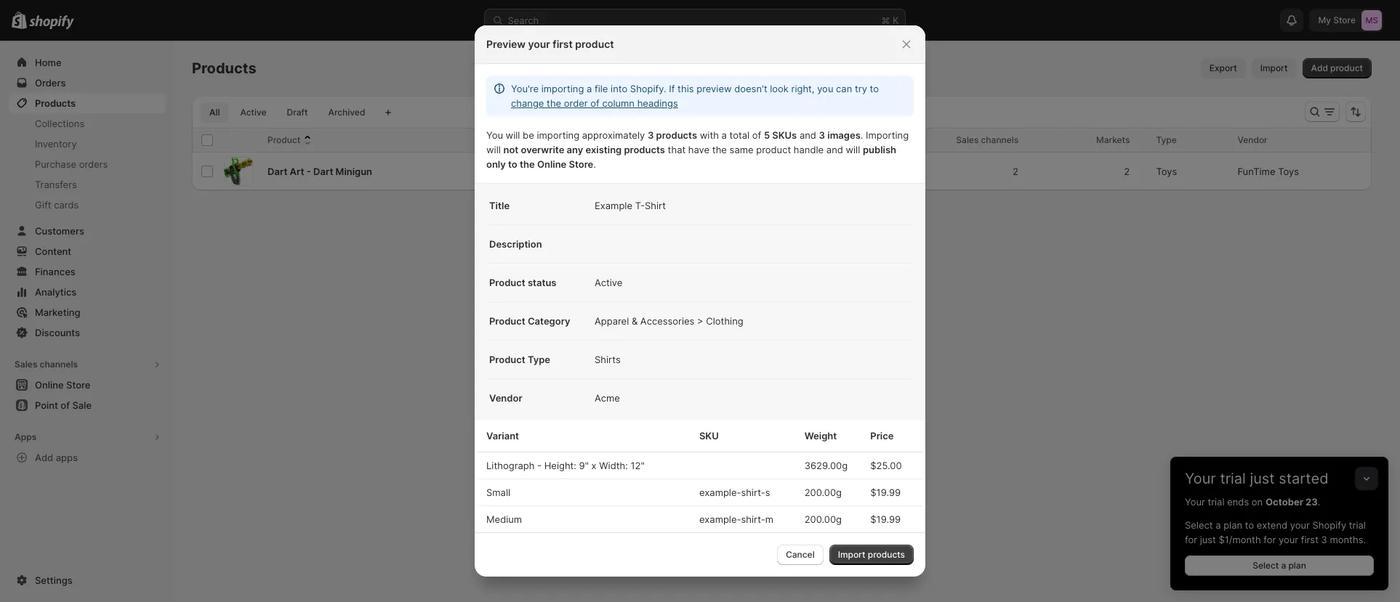 Task type: describe. For each thing, give the bounding box(es) containing it.
accessories
[[640, 315, 694, 327]]

you're
[[511, 83, 539, 94]]

inventory for inventory link
[[35, 138, 77, 150]]

import button
[[1251, 58, 1297, 79]]

. importing will
[[486, 129, 909, 156]]

0 vertical spatial and
[[800, 129, 816, 141]]

months.
[[1330, 534, 1366, 546]]

⌘
[[881, 15, 890, 26]]

a right with
[[722, 129, 727, 141]]

shopify image
[[29, 15, 74, 30]]

started
[[1279, 470, 1328, 488]]

the inside publish only to the online store
[[520, 158, 535, 170]]

skus
[[772, 129, 797, 141]]

overwrite
[[521, 144, 564, 156]]

home
[[35, 57, 62, 68]]

import products
[[838, 550, 905, 560]]

inventory for the inventory button
[[624, 134, 664, 145]]

category
[[528, 315, 570, 327]]

2 dart from the left
[[313, 166, 333, 177]]

discounts
[[35, 327, 80, 339]]

first inside select a plan to extend your shopify trial for just $1/month for your first 3 months.
[[1301, 534, 1319, 546]]

order
[[564, 97, 588, 109]]

transfers
[[35, 179, 77, 190]]

select for select a plan
[[1253, 560, 1279, 571]]

1 vertical spatial importing
[[537, 129, 579, 141]]

funtime toys
[[1238, 166, 1299, 177]]

not
[[503, 144, 518, 156]]

archived
[[328, 107, 365, 118]]

product status
[[489, 277, 556, 289]]

23
[[1306, 496, 1318, 508]]

you
[[486, 129, 503, 141]]

select a plan
[[1253, 560, 1306, 571]]

doesn't
[[734, 83, 767, 94]]

publish
[[863, 144, 896, 156]]

clothing
[[706, 315, 743, 327]]

t-
[[635, 200, 645, 212]]

discounts link
[[9, 323, 166, 343]]

lithograph - height: 9" x width: 12"
[[486, 460, 645, 472]]

add product link
[[1302, 58, 1372, 79]]

apps button
[[9, 427, 166, 448]]

200.00g for m
[[804, 514, 842, 526]]

2 horizontal spatial the
[[712, 144, 727, 156]]

shirts
[[595, 354, 621, 366]]

vendor inside preview your first product dialog
[[489, 393, 522, 404]]

this
[[678, 83, 694, 94]]

1 vertical spatial your
[[1290, 520, 1310, 531]]

select a plan link
[[1185, 556, 1374, 576]]

importing inside you're importing a file into shopify . if this preview doesn't look right, you can try to change the order of column headings
[[541, 83, 584, 94]]

approximately
[[582, 129, 645, 141]]

your trial just started
[[1185, 470, 1328, 488]]

to inside select a plan to extend your shopify trial for just $1/month for your first 3 months.
[[1245, 520, 1254, 531]]

publish only to the online store
[[486, 144, 896, 170]]

width:
[[599, 460, 628, 472]]

extend
[[1257, 520, 1287, 531]]

that
[[668, 144, 686, 156]]

status inside preview your first product dialog
[[486, 76, 914, 116]]

product for product status
[[489, 277, 525, 289]]

2 horizontal spatial product
[[1330, 63, 1363, 73]]

gift cards
[[35, 199, 79, 211]]

$1/month
[[1219, 534, 1261, 546]]

0 horizontal spatial 3
[[648, 129, 654, 141]]

1 horizontal spatial will
[[506, 129, 520, 141]]

all
[[209, 107, 220, 118]]

your for your trial just started
[[1185, 470, 1216, 488]]

just inside dropdown button
[[1250, 470, 1275, 488]]

archived link
[[319, 102, 374, 123]]

- inside preview your first product dialog
[[537, 460, 542, 472]]

1 vertical spatial active
[[543, 166, 570, 177]]

column
[[602, 97, 635, 109]]

type button
[[1156, 133, 1191, 148]]

1 dart from the left
[[268, 166, 287, 177]]

tab list containing all
[[198, 102, 377, 123]]

of inside you're importing a file into shopify . if this preview doesn't look right, you can try to change the order of column headings
[[590, 97, 600, 109]]

your for your trial ends on october 23 .
[[1185, 496, 1205, 508]]

purchase orders link
[[9, 154, 166, 174]]

$19.99 for s
[[870, 487, 901, 499]]

only
[[486, 158, 506, 170]]

acme
[[595, 393, 620, 404]]

plan for select a plan to extend your shopify trial for just $1/month for your first 3 months.
[[1224, 520, 1242, 531]]

product for product category
[[489, 315, 525, 327]]

3629.00g
[[804, 460, 848, 472]]

0 horizontal spatial -
[[307, 166, 311, 177]]

1 horizontal spatial products
[[192, 60, 256, 77]]

shirt
[[645, 200, 666, 212]]

add apps
[[35, 452, 78, 464]]

shopify inside select a plan to extend your shopify trial for just $1/month for your first 3 months.
[[1312, 520, 1346, 531]]

1 toys from the left
[[1156, 166, 1177, 177]]

. inside 'your trial just started' element
[[1318, 496, 1320, 508]]

active inside preview your first product dialog
[[595, 277, 623, 289]]

import for import
[[1260, 63, 1288, 73]]

>
[[697, 315, 703, 327]]

october
[[1265, 496, 1303, 508]]

trial inside select a plan to extend your shopify trial for just $1/month for your first 3 months.
[[1349, 520, 1366, 531]]

handle
[[794, 144, 824, 156]]

trial for just
[[1220, 470, 1246, 488]]

9"
[[579, 460, 589, 472]]

0 vertical spatial products
[[656, 129, 697, 141]]

on
[[1252, 496, 1263, 508]]

example-shirt-s
[[699, 487, 770, 499]]

plan for select a plan
[[1288, 560, 1306, 571]]

active link
[[231, 102, 275, 123]]

can
[[836, 83, 852, 94]]

with
[[700, 129, 719, 141]]

height:
[[544, 460, 576, 472]]

will inside ". importing will"
[[486, 144, 501, 156]]

export button
[[1201, 58, 1246, 79]]

status
[[538, 134, 565, 145]]

store
[[569, 158, 593, 170]]

$25.00
[[870, 460, 902, 472]]

m
[[765, 514, 774, 526]]

sales channels inside 'sales channels' button
[[15, 359, 78, 370]]

0 vertical spatial sales
[[956, 134, 979, 145]]

title
[[489, 200, 510, 212]]

sales channels button
[[9, 355, 166, 375]]

product for product
[[268, 134, 300, 145]]

3 for for
[[1321, 534, 1327, 546]]

product type
[[489, 354, 550, 366]]

2 vertical spatial product
[[756, 144, 791, 156]]



Task type: vqa. For each thing, say whether or not it's contained in the screenshot.
select for Select a plan
yes



Task type: locate. For each thing, give the bounding box(es) containing it.
0 horizontal spatial inventory
[[35, 138, 77, 150]]

0 horizontal spatial import
[[838, 550, 865, 560]]

1 shirt- from the top
[[741, 487, 765, 499]]

and down images
[[826, 144, 843, 156]]

vendor button
[[1238, 133, 1282, 148]]

- left height:
[[537, 460, 542, 472]]

. inside you're importing a file into shopify . if this preview doesn't look right, you can try to change the order of column headings
[[664, 83, 666, 94]]

1 horizontal spatial to
[[870, 83, 879, 94]]

images
[[827, 129, 861, 141]]

1 your from the top
[[1185, 470, 1216, 488]]

online
[[537, 158, 567, 170]]

1 horizontal spatial first
[[1301, 534, 1319, 546]]

vendor up variant
[[489, 393, 522, 404]]

dart right "art" at left
[[313, 166, 333, 177]]

0 vertical spatial products
[[192, 60, 256, 77]]

plan
[[1224, 520, 1242, 531], [1288, 560, 1306, 571]]

2 example- from the top
[[699, 514, 741, 526]]

0 vertical spatial sales channels
[[956, 134, 1019, 145]]

0 horizontal spatial sales channels
[[15, 359, 78, 370]]

inventory left "that"
[[624, 134, 664, 145]]

shopify up months.
[[1312, 520, 1346, 531]]

. left "if"
[[664, 83, 666, 94]]

product down draft link
[[268, 134, 300, 145]]

price
[[870, 430, 894, 442]]

1 vertical spatial $19.99
[[870, 514, 901, 526]]

sales inside button
[[15, 359, 37, 370]]

your down 23
[[1290, 520, 1310, 531]]

a inside you're importing a file into shopify . if this preview doesn't look right, you can try to change the order of column headings
[[587, 83, 592, 94]]

0 horizontal spatial toys
[[1156, 166, 1177, 177]]

0 vertical spatial your
[[528, 38, 550, 50]]

1 horizontal spatial 3
[[819, 129, 825, 141]]

purchase orders
[[35, 158, 108, 170]]

the down overwrite
[[520, 158, 535, 170]]

1 horizontal spatial for
[[1264, 534, 1276, 546]]

3 inside select a plan to extend your shopify trial for just $1/month for your first 3 months.
[[1321, 534, 1327, 546]]

0 vertical spatial import
[[1260, 63, 1288, 73]]

medium
[[486, 514, 522, 526]]

try
[[855, 83, 867, 94]]

0 horizontal spatial sales
[[15, 359, 37, 370]]

vendor
[[1238, 134, 1268, 145], [489, 393, 522, 404]]

. inside ". importing will"
[[861, 129, 863, 141]]

your down search
[[528, 38, 550, 50]]

3 left months.
[[1321, 534, 1327, 546]]

the down with
[[712, 144, 727, 156]]

to down not
[[508, 158, 517, 170]]

your trial just started element
[[1170, 495, 1388, 591]]

product
[[268, 134, 300, 145], [489, 277, 525, 289], [489, 315, 525, 327], [489, 354, 525, 366]]

1 horizontal spatial just
[[1250, 470, 1275, 488]]

plan down select a plan to extend your shopify trial for just $1/month for your first 3 months.
[[1288, 560, 1306, 571]]

1 vertical spatial your
[[1185, 496, 1205, 508]]

markets
[[1096, 134, 1130, 145]]

any
[[567, 144, 583, 156]]

shopify inside you're importing a file into shopify . if this preview doesn't look right, you can try to change the order of column headings
[[630, 83, 664, 94]]

the left order
[[547, 97, 561, 109]]

1 vertical spatial 200.00g
[[804, 514, 842, 526]]

1 horizontal spatial active
[[543, 166, 570, 177]]

first right preview
[[553, 38, 573, 50]]

into
[[611, 83, 627, 94]]

2 vertical spatial trial
[[1349, 520, 1366, 531]]

products up all
[[192, 60, 256, 77]]

0 horizontal spatial of
[[590, 97, 600, 109]]

1 horizontal spatial vendor
[[1238, 134, 1268, 145]]

just left $1/month
[[1200, 534, 1216, 546]]

active down overwrite
[[543, 166, 570, 177]]

200.00g up cancel
[[804, 514, 842, 526]]

1 horizontal spatial select
[[1253, 560, 1279, 571]]

1 horizontal spatial -
[[537, 460, 542, 472]]

0 vertical spatial importing
[[541, 83, 584, 94]]

preview your first product dialog
[[0, 25, 1400, 577]]

dart
[[268, 166, 287, 177], [313, 166, 333, 177]]

3 for a
[[819, 129, 825, 141]]

0 horizontal spatial and
[[800, 129, 816, 141]]

product up product type
[[489, 315, 525, 327]]

2 vertical spatial your
[[1279, 534, 1298, 546]]

for left $1/month
[[1185, 534, 1197, 546]]

purchase
[[35, 158, 76, 170]]

not overwrite any existing products that have the same product handle and will
[[503, 144, 863, 156]]

1 horizontal spatial add
[[1311, 63, 1328, 73]]

your inside dropdown button
[[1185, 470, 1216, 488]]

cards
[[54, 199, 79, 211]]

2 for from the left
[[1264, 534, 1276, 546]]

2 toys from the left
[[1278, 166, 1299, 177]]

select for select a plan to extend your shopify trial for just $1/month for your first 3 months.
[[1185, 520, 1213, 531]]

will up not
[[506, 129, 520, 141]]

1 vertical spatial and
[[826, 144, 843, 156]]

0 vertical spatial -
[[307, 166, 311, 177]]

product button
[[268, 133, 315, 148]]

0 vertical spatial 200.00g
[[804, 487, 842, 499]]

0 horizontal spatial active
[[240, 107, 266, 118]]

1 example- from the top
[[699, 487, 741, 499]]

add for add apps
[[35, 452, 53, 464]]

type right the markets
[[1156, 134, 1177, 145]]

&
[[632, 315, 638, 327]]

200.00g for s
[[804, 487, 842, 499]]

your
[[1185, 470, 1216, 488], [1185, 496, 1205, 508]]

1 vertical spatial first
[[1301, 534, 1319, 546]]

inventory up purchase
[[35, 138, 77, 150]]

draft
[[287, 107, 308, 118]]

will down you
[[486, 144, 501, 156]]

1 vertical spatial plan
[[1288, 560, 1306, 571]]

trial inside dropdown button
[[1220, 470, 1246, 488]]

1 vertical spatial select
[[1253, 560, 1279, 571]]

0 vertical spatial shirt-
[[741, 487, 765, 499]]

have
[[688, 144, 710, 156]]

vendor up funtime on the top of the page
[[1238, 134, 1268, 145]]

0 vertical spatial channels
[[981, 134, 1019, 145]]

active right all
[[240, 107, 266, 118]]

1 horizontal spatial toys
[[1278, 166, 1299, 177]]

first down 23
[[1301, 534, 1319, 546]]

gift cards link
[[9, 195, 166, 215]]

select down select a plan to extend your shopify trial for just $1/month for your first 3 months.
[[1253, 560, 1279, 571]]

12"
[[631, 460, 645, 472]]

inventory
[[624, 134, 664, 145], [35, 138, 77, 150]]

1 horizontal spatial channels
[[981, 134, 1019, 145]]

type inside button
[[1156, 134, 1177, 145]]

example- up example-shirt-m on the bottom
[[699, 487, 741, 499]]

0 vertical spatial plan
[[1224, 520, 1242, 531]]

. down started
[[1318, 496, 1320, 508]]

your left ends
[[1185, 496, 1205, 508]]

add left apps
[[35, 452, 53, 464]]

ends
[[1227, 496, 1249, 508]]

1 vertical spatial vendor
[[489, 393, 522, 404]]

add apps button
[[9, 448, 166, 468]]

trial
[[1220, 470, 1246, 488], [1208, 496, 1225, 508], [1349, 520, 1366, 531]]

0 horizontal spatial products
[[35, 97, 76, 109]]

just inside select a plan to extend your shopify trial for just $1/month for your first 3 months.
[[1200, 534, 1216, 546]]

small
[[486, 487, 510, 499]]

sku
[[699, 430, 719, 442]]

shirt- for m
[[741, 514, 765, 526]]

1 for from the left
[[1185, 534, 1197, 546]]

draft link
[[278, 102, 317, 123]]

products
[[192, 60, 256, 77], [35, 97, 76, 109]]

select down your trial ends on october 23 .
[[1185, 520, 1213, 531]]

0 vertical spatial the
[[547, 97, 561, 109]]

to
[[870, 83, 879, 94], [508, 158, 517, 170], [1245, 520, 1254, 531]]

products inside products "link"
[[35, 97, 76, 109]]

0 vertical spatial first
[[553, 38, 573, 50]]

shirt- for s
[[741, 487, 765, 499]]

orders
[[79, 158, 108, 170]]

product inside button
[[268, 134, 300, 145]]

3 down the headings
[[648, 129, 654, 141]]

. down existing
[[593, 158, 596, 170]]

0 vertical spatial vendor
[[1238, 134, 1268, 145]]

1 vertical spatial shirt-
[[741, 514, 765, 526]]

0 vertical spatial select
[[1185, 520, 1213, 531]]

total
[[730, 129, 750, 141]]

of
[[590, 97, 600, 109], [752, 129, 761, 141]]

0 vertical spatial shopify
[[630, 83, 664, 94]]

just up the on
[[1250, 470, 1275, 488]]

2 200.00g from the top
[[804, 514, 842, 526]]

description
[[489, 238, 542, 250]]

type down product category
[[528, 354, 550, 366]]

sales channels
[[956, 134, 1019, 145], [15, 359, 78, 370]]

2 vertical spatial products
[[868, 550, 905, 560]]

example t-shirt
[[595, 200, 666, 212]]

0 vertical spatial type
[[1156, 134, 1177, 145]]

example- down example-shirt-s
[[699, 514, 741, 526]]

collections link
[[9, 113, 166, 134]]

look
[[770, 83, 789, 94]]

2 horizontal spatial to
[[1245, 520, 1254, 531]]

1 horizontal spatial the
[[547, 97, 561, 109]]

trial up ends
[[1220, 470, 1246, 488]]

apparel
[[595, 315, 629, 327]]

1 vertical spatial products
[[35, 97, 76, 109]]

channels inside button
[[40, 359, 78, 370]]

trial left ends
[[1208, 496, 1225, 508]]

1 vertical spatial product
[[1330, 63, 1363, 73]]

transfers link
[[9, 174, 166, 195]]

inventory link
[[9, 134, 166, 154]]

0 vertical spatial $19.99
[[870, 487, 901, 499]]

1 vertical spatial import
[[838, 550, 865, 560]]

preview
[[697, 83, 732, 94]]

a left file
[[587, 83, 592, 94]]

0 horizontal spatial first
[[553, 38, 573, 50]]

plan up $1/month
[[1224, 520, 1242, 531]]

tab list
[[198, 102, 377, 123]]

shirt- up m
[[741, 487, 765, 499]]

importing
[[866, 129, 909, 141]]

. up the publish
[[861, 129, 863, 141]]

product category
[[489, 315, 570, 327]]

inventory inside button
[[624, 134, 664, 145]]

and up "handle"
[[800, 129, 816, 141]]

add inside button
[[35, 452, 53, 464]]

1 horizontal spatial dart
[[313, 166, 333, 177]]

trial up months.
[[1349, 520, 1366, 531]]

s
[[765, 487, 770, 499]]

shirt- down the s on the bottom of page
[[741, 514, 765, 526]]

vendor inside button
[[1238, 134, 1268, 145]]

0 vertical spatial to
[[870, 83, 879, 94]]

first inside dialog
[[553, 38, 573, 50]]

your down extend at the bottom
[[1279, 534, 1298, 546]]

import products button
[[829, 545, 914, 566]]

- right "art" at left
[[307, 166, 311, 177]]

200.00g down 3629.00g
[[804, 487, 842, 499]]

.
[[664, 83, 666, 94], [861, 129, 863, 141], [593, 158, 596, 170], [1318, 496, 1320, 508]]

toys down type button
[[1156, 166, 1177, 177]]

shopify up the headings
[[630, 83, 664, 94]]

active up apparel
[[595, 277, 623, 289]]

a inside select a plan to extend your shopify trial for just $1/month for your first 3 months.
[[1216, 520, 1221, 531]]

1 vertical spatial channels
[[40, 359, 78, 370]]

for down extend at the bottom
[[1264, 534, 1276, 546]]

product for product type
[[489, 354, 525, 366]]

import for import products
[[838, 550, 865, 560]]

your up your trial ends on october 23 .
[[1185, 470, 1216, 488]]

1 horizontal spatial sales channels
[[956, 134, 1019, 145]]

select inside select a plan to extend your shopify trial for just $1/month for your first 3 months.
[[1185, 520, 1213, 531]]

a down select a plan to extend your shopify trial for just $1/month for your first 3 months.
[[1281, 560, 1286, 571]]

change
[[511, 97, 544, 109]]

apps
[[15, 432, 37, 443]]

2 horizontal spatial active
[[595, 277, 623, 289]]

1 horizontal spatial product
[[756, 144, 791, 156]]

funtime
[[1238, 166, 1275, 177]]

status containing you're importing a file into
[[486, 76, 914, 116]]

2 shirt- from the top
[[741, 514, 765, 526]]

product down product category
[[489, 354, 525, 366]]

lithograph
[[486, 460, 535, 472]]

cancel button
[[777, 545, 823, 566]]

dart left "art" at left
[[268, 166, 287, 177]]

importing
[[541, 83, 584, 94], [537, 129, 579, 141]]

product up file
[[575, 38, 614, 50]]

$19.99 up import products
[[870, 514, 901, 526]]

product right import button
[[1330, 63, 1363, 73]]

products inside button
[[868, 550, 905, 560]]

0 horizontal spatial type
[[528, 354, 550, 366]]

add right import button
[[1311, 63, 1328, 73]]

2 your from the top
[[1185, 496, 1205, 508]]

your inside dialog
[[528, 38, 550, 50]]

0 horizontal spatial the
[[520, 158, 535, 170]]

0 horizontal spatial dart
[[268, 166, 287, 177]]

2 vertical spatial to
[[1245, 520, 1254, 531]]

import right cancel
[[838, 550, 865, 560]]

1 horizontal spatial and
[[826, 144, 843, 156]]

$19.99 down $25.00
[[870, 487, 901, 499]]

1 vertical spatial example-
[[699, 514, 741, 526]]

of down file
[[590, 97, 600, 109]]

$19.99 for m
[[870, 514, 901, 526]]

shopify
[[630, 83, 664, 94], [1312, 520, 1346, 531]]

the inside you're importing a file into shopify . if this preview doesn't look right, you can try to change the order of column headings
[[547, 97, 561, 109]]

toys right funtime on the top of the page
[[1278, 166, 1299, 177]]

to inside you're importing a file into shopify . if this preview doesn't look right, you can try to change the order of column headings
[[870, 83, 879, 94]]

importing up overwrite
[[537, 129, 579, 141]]

your
[[528, 38, 550, 50], [1290, 520, 1310, 531], [1279, 534, 1298, 546]]

your trial ends on october 23 .
[[1185, 496, 1320, 508]]

to right try
[[870, 83, 879, 94]]

active
[[240, 107, 266, 118], [543, 166, 570, 177], [595, 277, 623, 289]]

to inside publish only to the online store
[[508, 158, 517, 170]]

1 vertical spatial to
[[508, 158, 517, 170]]

0 vertical spatial of
[[590, 97, 600, 109]]

of left 5
[[752, 129, 761, 141]]

0 vertical spatial your
[[1185, 470, 1216, 488]]

be
[[523, 129, 534, 141]]

sales
[[956, 134, 979, 145], [15, 359, 37, 370]]

import inside button
[[838, 550, 865, 560]]

preview your first product
[[486, 38, 614, 50]]

status
[[486, 76, 914, 116]]

a
[[587, 83, 592, 94], [722, 129, 727, 141], [1216, 520, 1221, 531], [1281, 560, 1286, 571]]

0 vertical spatial trial
[[1220, 470, 1246, 488]]

product left status
[[489, 277, 525, 289]]

select inside select a plan link
[[1253, 560, 1279, 571]]

example-shirt-m
[[699, 514, 774, 526]]

existing
[[585, 144, 622, 156]]

first
[[553, 38, 573, 50], [1301, 534, 1319, 546]]

plan inside select a plan link
[[1288, 560, 1306, 571]]

settings
[[35, 575, 72, 587]]

add product
[[1311, 63, 1363, 73]]

plan inside select a plan to extend your shopify trial for just $1/month for your first 3 months.
[[1224, 520, 1242, 531]]

add for add product
[[1311, 63, 1328, 73]]

example- for example-shirt-s
[[699, 487, 741, 499]]

import right export
[[1260, 63, 1288, 73]]

change the order of column headings button
[[511, 97, 678, 109]]

0 horizontal spatial just
[[1200, 534, 1216, 546]]

0 horizontal spatial to
[[508, 158, 517, 170]]

1 vertical spatial -
[[537, 460, 542, 472]]

example- for example-shirt-m
[[699, 514, 741, 526]]

3
[[648, 129, 654, 141], [819, 129, 825, 141], [1321, 534, 1327, 546]]

0 horizontal spatial select
[[1185, 520, 1213, 531]]

1 horizontal spatial shopify
[[1312, 520, 1346, 531]]

2 horizontal spatial 3
[[1321, 534, 1327, 546]]

search
[[508, 15, 539, 26]]

5
[[764, 129, 770, 141]]

product down 5
[[756, 144, 791, 156]]

1 vertical spatial products
[[624, 144, 665, 156]]

1 horizontal spatial sales
[[956, 134, 979, 145]]

1 200.00g from the top
[[804, 487, 842, 499]]

0 horizontal spatial plan
[[1224, 520, 1242, 531]]

to up $1/month
[[1245, 520, 1254, 531]]

add
[[1311, 63, 1328, 73], [35, 452, 53, 464]]

importing up order
[[541, 83, 584, 94]]

2 $19.99 from the top
[[870, 514, 901, 526]]

0 horizontal spatial for
[[1185, 534, 1197, 546]]

if
[[669, 83, 675, 94]]

active inside tab list
[[240, 107, 266, 118]]

inventory button
[[624, 133, 678, 148]]

import inside button
[[1260, 63, 1288, 73]]

products up collections
[[35, 97, 76, 109]]

1 vertical spatial sales channels
[[15, 359, 78, 370]]

type inside preview your first product dialog
[[528, 354, 550, 366]]

trial for ends
[[1208, 496, 1225, 508]]

1 vertical spatial shopify
[[1312, 520, 1346, 531]]

will down images
[[846, 144, 860, 156]]

3 up "handle"
[[819, 129, 825, 141]]

0 horizontal spatial product
[[575, 38, 614, 50]]

1 horizontal spatial inventory
[[624, 134, 664, 145]]

2 horizontal spatial will
[[846, 144, 860, 156]]

1 $19.99 from the top
[[870, 487, 901, 499]]

just
[[1250, 470, 1275, 488], [1200, 534, 1216, 546]]

dart art - dart minigun image
[[224, 158, 253, 185]]

k
[[893, 15, 899, 26]]

export
[[1209, 63, 1237, 73]]

1 vertical spatial of
[[752, 129, 761, 141]]

1 horizontal spatial type
[[1156, 134, 1177, 145]]

example-
[[699, 487, 741, 499], [699, 514, 741, 526]]

a up $1/month
[[1216, 520, 1221, 531]]



